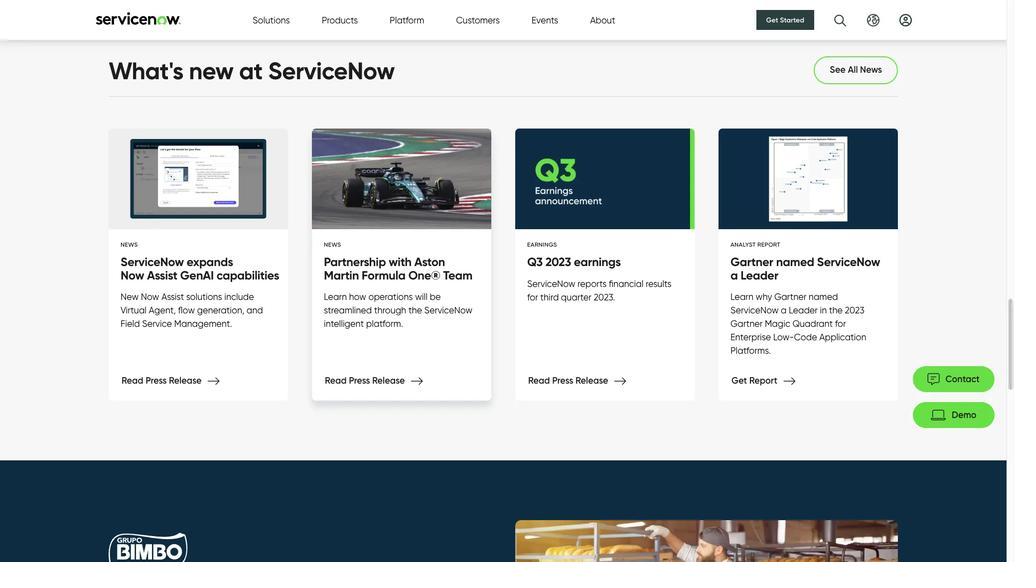 Task type: vqa. For each thing, say whether or not it's contained in the screenshot.
Increase
no



Task type: locate. For each thing, give the bounding box(es) containing it.
products button
[[322, 13, 358, 27]]

servicenow image
[[95, 12, 182, 25]]

solutions button
[[253, 13, 290, 27]]

products
[[322, 15, 358, 25]]

get started link
[[757, 10, 815, 30]]

customers button
[[456, 13, 500, 27]]

customers
[[456, 15, 500, 25]]

solutions
[[253, 15, 290, 25]]

events
[[532, 15, 559, 25]]



Task type: describe. For each thing, give the bounding box(es) containing it.
started
[[781, 15, 805, 24]]

go to servicenow account image
[[900, 14, 913, 26]]

platform button
[[390, 13, 425, 27]]

about
[[591, 15, 616, 25]]

get started
[[767, 15, 805, 24]]

about button
[[591, 13, 616, 27]]

platform
[[390, 15, 425, 25]]

events button
[[532, 13, 559, 27]]

get
[[767, 15, 779, 24]]



